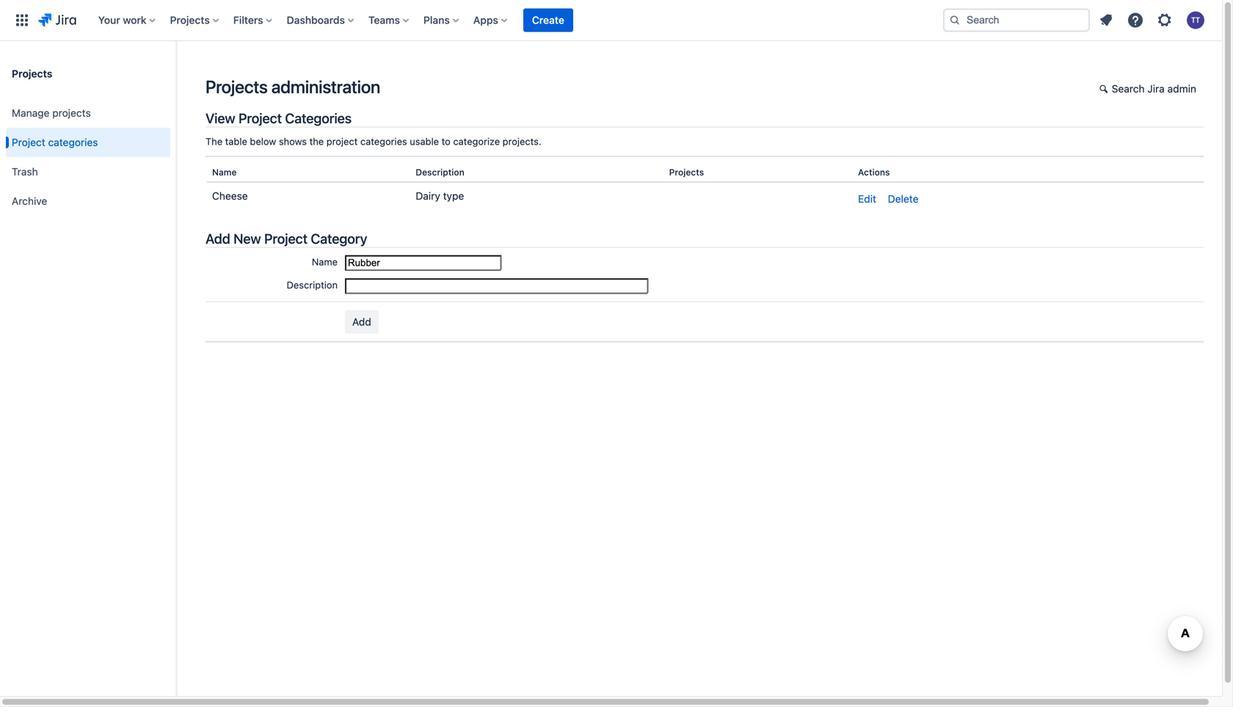 Task type: locate. For each thing, give the bounding box(es) containing it.
add
[[206, 231, 230, 247]]

edit link
[[859, 193, 877, 205]]

projects.
[[503, 136, 542, 147]]

categories left usable on the top left of the page
[[361, 136, 407, 147]]

main content
[[176, 41, 1223, 707]]

filters button
[[229, 8, 278, 32]]

notifications image
[[1098, 11, 1116, 29]]

1 horizontal spatial name
[[312, 256, 338, 267]]

plans
[[424, 14, 450, 26]]

categorize
[[453, 136, 500, 147]]

dairy
[[416, 190, 441, 202]]

the
[[206, 136, 223, 147]]

0 vertical spatial name
[[212, 167, 237, 177]]

settings image
[[1157, 11, 1174, 29]]

sidebar navigation image
[[160, 59, 192, 88]]

project categories
[[12, 136, 98, 148]]

search jira admin link
[[1093, 78, 1205, 101]]

project
[[327, 136, 358, 147]]

small image
[[1100, 83, 1112, 95]]

None submit
[[345, 310, 379, 334]]

categories
[[361, 136, 407, 147], [48, 136, 98, 148]]

appswitcher icon image
[[13, 11, 31, 29]]

0 horizontal spatial description
[[287, 279, 338, 290]]

delete link
[[889, 193, 919, 205]]

the
[[310, 136, 324, 147]]

description
[[416, 167, 465, 177], [287, 279, 338, 290]]

name
[[212, 167, 237, 177], [312, 256, 338, 267]]

new
[[234, 231, 261, 247]]

description down add new project category
[[287, 279, 338, 290]]

jira image
[[38, 11, 76, 29], [38, 11, 76, 29]]

banner
[[0, 0, 1223, 41]]

0 horizontal spatial name
[[212, 167, 237, 177]]

0 vertical spatial description
[[416, 167, 465, 177]]

1 horizontal spatial description
[[416, 167, 465, 177]]

teams
[[369, 14, 400, 26]]

name up cheese
[[212, 167, 237, 177]]

add new project category
[[206, 231, 367, 247]]

project
[[239, 110, 282, 126], [12, 136, 45, 148], [264, 231, 308, 247]]

dashboards button
[[282, 8, 360, 32]]

projects
[[170, 14, 210, 26], [12, 67, 52, 80], [206, 76, 268, 97], [670, 167, 704, 177]]

group
[[6, 94, 170, 220]]

to
[[442, 136, 451, 147]]

your work button
[[94, 8, 161, 32]]

primary element
[[9, 0, 932, 41]]

archive
[[12, 195, 47, 207]]

1 vertical spatial name
[[312, 256, 338, 267]]

usable
[[410, 136, 439, 147]]

manage
[[12, 107, 50, 119]]

table
[[225, 136, 247, 147]]

project up below
[[239, 110, 282, 126]]

search
[[1112, 83, 1145, 95]]

your profile and settings image
[[1188, 11, 1205, 29]]

jira
[[1148, 83, 1165, 95]]

0 horizontal spatial categories
[[48, 136, 98, 148]]

description up dairy type
[[416, 167, 465, 177]]

dashboards
[[287, 14, 345, 26]]

cheese
[[212, 190, 248, 202]]

categories down projects
[[48, 136, 98, 148]]

trash link
[[6, 157, 170, 187]]

your work
[[98, 14, 147, 26]]

admin
[[1168, 83, 1197, 95]]

filters
[[233, 14, 263, 26]]

project down manage
[[12, 136, 45, 148]]

the table below shows the project categories usable to categorize projects.
[[206, 136, 542, 147]]

1 vertical spatial project
[[12, 136, 45, 148]]

view
[[206, 110, 235, 126]]

project right "new"
[[264, 231, 308, 247]]

name down category
[[312, 256, 338, 267]]

None text field
[[345, 255, 502, 271], [345, 278, 649, 294], [345, 255, 502, 271], [345, 278, 649, 294]]



Task type: describe. For each thing, give the bounding box(es) containing it.
category
[[311, 231, 367, 247]]

delete
[[889, 193, 919, 205]]

view project categories
[[206, 110, 352, 126]]

dairy type
[[416, 190, 464, 202]]

banner containing your work
[[0, 0, 1223, 41]]

plans button
[[419, 8, 465, 32]]

apps button
[[469, 8, 513, 32]]

below
[[250, 136, 276, 147]]

edit
[[859, 193, 877, 205]]

1 horizontal spatial categories
[[361, 136, 407, 147]]

actions
[[859, 167, 891, 177]]

teams button
[[364, 8, 415, 32]]

project categories link
[[6, 128, 170, 157]]

categories inside project categories link
[[48, 136, 98, 148]]

archive link
[[6, 187, 170, 216]]

your
[[98, 14, 120, 26]]

shows
[[279, 136, 307, 147]]

0 vertical spatial project
[[239, 110, 282, 126]]

apps
[[474, 14, 499, 26]]

projects button
[[166, 8, 225, 32]]

trash
[[12, 166, 38, 178]]

type
[[443, 190, 464, 202]]

administration
[[272, 76, 381, 97]]

create button
[[524, 8, 574, 32]]

categories
[[285, 110, 352, 126]]

manage projects
[[12, 107, 91, 119]]

help image
[[1127, 11, 1145, 29]]

work
[[123, 14, 147, 26]]

group containing manage projects
[[6, 94, 170, 220]]

projects
[[52, 107, 91, 119]]

1 vertical spatial description
[[287, 279, 338, 290]]

manage projects link
[[6, 98, 170, 128]]

search image
[[950, 14, 961, 26]]

create
[[532, 14, 565, 26]]

projects inside dropdown button
[[170, 14, 210, 26]]

search jira admin
[[1112, 83, 1197, 95]]

Search field
[[944, 8, 1091, 32]]

2 vertical spatial project
[[264, 231, 308, 247]]

projects administration
[[206, 76, 381, 97]]



Task type: vqa. For each thing, say whether or not it's contained in the screenshot.
Manage projects
yes



